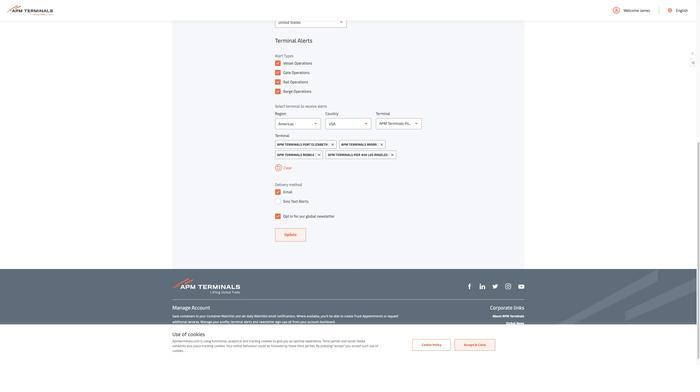 Task type: vqa. For each thing, say whether or not it's contained in the screenshot.
From South (405 FWY) tab panel
no



Task type: locate. For each thing, give the bounding box(es) containing it.
of
[[182, 331, 187, 338], [375, 344, 379, 348]]

apm terminals pier 400 los angeles button
[[326, 151, 397, 159]]

terminals left pier
[[336, 153, 353, 157]]

tracking down "using"
[[202, 344, 214, 348]]

1 vertical spatial you
[[346, 344, 351, 348]]

apm inside the apm terminals pier 400 los angeles button
[[328, 153, 335, 157]]

operations for gate operations
[[292, 70, 310, 75]]

terminals inside apm terminals port elizabeth button
[[285, 142, 302, 147]]

your down container on the bottom left of the page
[[213, 320, 219, 324]]

be inside the use of cookies apmterminals.com is using functional, analytical and tracking cookies to give you an optimal experience. third parties and social media networks also place tracking cookies. your online behaviour could be followed by these third parties. by pressing "accept" you accept such use of cookies.
[[267, 344, 270, 348]]

welcome james
[[624, 8, 651, 13]]

0 horizontal spatial manage
[[173, 304, 191, 311]]

opt in for our global newsletter
[[284, 214, 335, 219]]

0 vertical spatial terminal
[[286, 104, 300, 109]]

1 vertical spatial of
[[375, 344, 379, 348]]

alerts
[[298, 37, 313, 44], [299, 199, 309, 204]]

terminals up global news link
[[510, 314, 525, 319]]

apm for apm terminals pier 400 los angeles
[[328, 153, 335, 157]]

operations down rail operations
[[294, 89, 312, 94]]

report a website error
[[491, 335, 525, 340]]

text
[[291, 199, 298, 204]]

view
[[173, 330, 180, 334]]

apm terminals mobile button
[[275, 151, 323, 159]]

your down account
[[200, 314, 206, 319]]

a
[[502, 335, 504, 340]]

of up apmterminals.com
[[182, 331, 187, 338]]

you up by at bottom left
[[283, 339, 289, 344]]

1 horizontal spatial be
[[330, 314, 333, 319]]

0 vertical spatial tracking
[[249, 339, 261, 344]]

tracking up behaviour
[[249, 339, 261, 344]]

los
[[368, 153, 374, 157]]

barge
[[284, 89, 293, 94]]

terminal down set
[[231, 320, 243, 324]]

operations down vessel operations
[[292, 70, 310, 75]]

0 vertical spatial manage
[[173, 304, 191, 311]]

such
[[362, 344, 369, 348]]

&
[[475, 343, 478, 347]]

fill 44 link
[[493, 283, 498, 289]]

apm right "mobile"
[[328, 153, 335, 157]]

newsletter down email
[[259, 320, 275, 324]]

apm up apm terminals pier 400 los angeles in the top of the page
[[342, 142, 349, 147]]

0 horizontal spatial alerts
[[244, 320, 252, 324]]

an
[[290, 339, 293, 344]]

1 vertical spatial be
[[267, 344, 270, 348]]

apm terminals miami
[[342, 142, 377, 147]]

1 vertical spatial alerts
[[244, 320, 252, 324]]

apm terminals miami button
[[340, 140, 386, 149]]

0 horizontal spatial newsletter
[[259, 320, 275, 324]]

and down daily
[[253, 320, 258, 324]]

you down social
[[346, 344, 351, 348]]

to
[[301, 104, 305, 109], [196, 314, 199, 319], [341, 314, 344, 319], [273, 339, 276, 344]]

apm up clear button
[[277, 153, 284, 157]]

manage down container on the bottom left of the page
[[201, 320, 212, 324]]

truck
[[354, 314, 362, 319]]

angeles
[[375, 153, 388, 157]]

cookies. down functional,
[[214, 344, 226, 348]]

be left able
[[330, 314, 333, 319]]

operations for rail operations
[[291, 79, 308, 84]]

to left give
[[273, 339, 276, 344]]

0 vertical spatial you
[[283, 339, 289, 344]]

1 horizontal spatial newsletter
[[317, 214, 335, 219]]

twitter image
[[493, 284, 498, 289]]

terminals inside the apm terminals pier 400 los angeles button
[[336, 153, 353, 157]]

terminals inside 'apm terminals mobile' button
[[285, 153, 302, 157]]

0 vertical spatial newsletter
[[317, 214, 335, 219]]

watchlist up the profile,
[[221, 314, 235, 319]]

watchlist right daily
[[254, 314, 268, 319]]

by
[[316, 344, 320, 348]]

terminals up apm terminals pier 400 los angeles in the top of the page
[[349, 142, 367, 147]]

policy
[[433, 343, 442, 347]]

country
[[326, 111, 339, 116]]

mobile
[[303, 153, 315, 157]]

to left receive
[[301, 104, 305, 109]]

Opt in for our global newsletter checkbox
[[275, 214, 281, 219]]

apm inside apm terminals port elizabeth button
[[277, 142, 284, 147]]

cookies. down networks
[[173, 349, 184, 353]]

City text field
[[351, 0, 422, 0]]

terminal right select
[[286, 104, 300, 109]]

alerts inside save containers to your container watchlist and set daily watchlist email notifications. where available, you'll be able to create truck appointments or request additional services. manage your profile, terminal alerts and newsletter sign-ups all from your account dashboard.
[[244, 320, 252, 324]]

could
[[258, 344, 266, 348]]

use of cookies apmterminals.com is using functional, analytical and tracking cookies to give you an optimal experience. third parties and social media networks also place tracking cookies. your online behaviour could be followed by these third parties. by pressing "accept" you accept such use of cookies.
[[173, 331, 379, 353]]

method
[[289, 182, 302, 187]]

apmterminals.com
[[173, 339, 200, 344]]

be right could
[[267, 344, 270, 348]]

newsletter inside save containers to your container watchlist and set daily watchlist email notifications. where available, you'll be able to create truck appointments or request additional services. manage your profile, terminal alerts and newsletter sign-ups all from your account dashboard.
[[259, 320, 275, 324]]

of right use
[[375, 344, 379, 348]]

2 watchlist from the left
[[254, 314, 268, 319]]

cookie policy
[[422, 343, 442, 347]]

1 vertical spatial terminal
[[231, 320, 243, 324]]

alerts
[[318, 104, 327, 109], [244, 320, 252, 324]]

alert
[[275, 53, 283, 58]]

or
[[384, 314, 387, 319]]

vessel operations
[[284, 61, 313, 66]]

Gate Operations checkbox
[[275, 70, 281, 75]]

your
[[226, 344, 233, 348]]

1 horizontal spatial tracking
[[249, 339, 261, 344]]

manage inside save containers to your container watchlist and set daily watchlist email notifications. where available, you'll be able to create truck appointments or request additional services. manage your profile, terminal alerts and newsletter sign-ups all from your account dashboard.
[[201, 320, 212, 324]]

apm for apm terminals port elizabeth
[[277, 142, 284, 147]]

alerts down daily
[[244, 320, 252, 324]]

cookies up "is"
[[188, 331, 205, 338]]

services.
[[188, 320, 200, 324]]

youtube image
[[519, 285, 525, 289]]

1 vertical spatial tracking
[[202, 344, 214, 348]]

and left set
[[236, 314, 241, 319]]

0 vertical spatial alerts
[[318, 104, 327, 109]]

from
[[293, 320, 300, 324]]

1 horizontal spatial cookies.
[[214, 344, 226, 348]]

Rail Operations checkbox
[[275, 79, 281, 85]]

third
[[297, 344, 304, 348]]

0 horizontal spatial cookies
[[188, 331, 205, 338]]

Vessel Operations checkbox
[[275, 61, 281, 66]]

terminals inside apm terminals miami button
[[349, 142, 367, 147]]

1 vertical spatial newsletter
[[259, 320, 275, 324]]

terminals down apm terminals port elizabeth
[[285, 153, 302, 157]]

1 horizontal spatial alerts
[[318, 104, 327, 109]]

apmt footer logo image
[[173, 278, 240, 294]]

gate operations
[[284, 70, 310, 75]]

james
[[640, 8, 651, 13]]

400
[[362, 153, 368, 157]]

1 horizontal spatial watchlist
[[254, 314, 268, 319]]

delivery
[[275, 182, 289, 187]]

accept
[[464, 343, 475, 347]]

you
[[283, 339, 289, 344], [346, 344, 351, 348]]

cookies.
[[214, 344, 226, 348], [173, 349, 184, 353]]

manage up save
[[173, 304, 191, 311]]

0 vertical spatial of
[[182, 331, 187, 338]]

terminal alerts
[[275, 37, 313, 44]]

operations up gate operations
[[295, 61, 313, 66]]

sign-
[[275, 320, 283, 324]]

0 horizontal spatial be
[[267, 344, 270, 348]]

operations
[[295, 61, 313, 66], [292, 70, 310, 75], [291, 79, 308, 84], [294, 89, 312, 94]]

welcome james button
[[614, 0, 651, 21]]

0 horizontal spatial terminal
[[231, 320, 243, 324]]

cookies
[[188, 331, 205, 338], [262, 339, 272, 344]]

newsletter right global
[[317, 214, 335, 219]]

0 vertical spatial be
[[330, 314, 333, 319]]

apm inside apm terminals miami button
[[342, 142, 349, 147]]

view profile
[[173, 330, 190, 334]]

0 horizontal spatial watchlist
[[221, 314, 235, 319]]

elizabeth
[[312, 142, 328, 147]]

news
[[517, 321, 525, 326]]

terminal
[[286, 104, 300, 109], [231, 320, 243, 324]]

2 vertical spatial terminal
[[275, 133, 290, 138]]

accept & close
[[464, 343, 486, 347]]

alerts down please select 'text field'
[[298, 37, 313, 44]]

1 vertical spatial cookies.
[[173, 349, 184, 353]]

clear
[[284, 165, 292, 170]]

parties
[[331, 339, 341, 344]]

media
[[357, 339, 366, 344]]

Email checkbox
[[275, 189, 281, 195]]

operations up barge operations
[[291, 79, 308, 84]]

operations for barge operations
[[294, 89, 312, 94]]

alerts right receive
[[318, 104, 327, 109]]

alert types
[[275, 53, 294, 58]]

apm inside 'apm terminals mobile' button
[[277, 153, 284, 157]]

cookie
[[422, 343, 432, 347]]

these
[[289, 344, 297, 348]]

1 vertical spatial cookies
[[262, 339, 272, 344]]

types
[[284, 53, 294, 58]]

terminals up apm terminals mobile
[[285, 142, 302, 147]]

your down where
[[301, 320, 307, 324]]

alerts right the text
[[299, 199, 309, 204]]

terminals
[[285, 142, 302, 147], [349, 142, 367, 147], [285, 153, 302, 157], [336, 153, 353, 157], [510, 314, 525, 319]]

gate
[[284, 70, 291, 75]]

cookies up could
[[262, 339, 272, 344]]

1 horizontal spatial manage
[[201, 320, 212, 324]]

shape link
[[467, 283, 473, 289]]

1 vertical spatial manage
[[201, 320, 212, 324]]

terminals for miami
[[349, 142, 367, 147]]

apm up apm terminals mobile
[[277, 142, 284, 147]]

1 vertical spatial alerts
[[299, 199, 309, 204]]



Task type: describe. For each thing, give the bounding box(es) containing it.
0 vertical spatial terminal
[[275, 37, 297, 44]]

ups
[[283, 320, 288, 324]]

select terminal to receive alerts
[[275, 104, 327, 109]]

containers
[[180, 314, 195, 319]]

using
[[204, 339, 211, 344]]

cookie policy link
[[413, 339, 451, 351]]

receive
[[305, 104, 317, 109]]

online
[[234, 344, 242, 348]]

close
[[478, 343, 486, 347]]

you tube link
[[519, 284, 525, 289]]

update
[[285, 232, 297, 237]]

region
[[275, 111, 287, 116]]

rail operations
[[284, 79, 308, 84]]

appointments
[[363, 314, 383, 319]]

in
[[290, 214, 293, 219]]

Barge Operations checkbox
[[275, 89, 281, 94]]

apm terminals pier 400 los angeles
[[328, 153, 388, 157]]

terminals for mobile
[[285, 153, 302, 157]]

profile,
[[220, 320, 230, 324]]

global
[[507, 321, 516, 326]]

instagram image
[[506, 284, 511, 289]]

place
[[193, 344, 201, 348]]

request
[[388, 314, 399, 319]]

use
[[173, 331, 181, 338]]

to inside the use of cookies apmterminals.com is using functional, analytical and tracking cookies to give you an optimal experience. third parties and social media networks also place tracking cookies. your online behaviour could be followed by these third parties. by pressing "accept" you accept such use of cookies.
[[273, 339, 276, 344]]

by
[[285, 344, 288, 348]]

1 watchlist from the left
[[221, 314, 235, 319]]

error
[[517, 335, 525, 340]]

english button
[[669, 0, 689, 21]]

social
[[348, 339, 356, 344]]

2 horizontal spatial your
[[301, 320, 307, 324]]

terminals for pier
[[336, 153, 353, 157]]

delivery method
[[275, 182, 302, 187]]

0 horizontal spatial cookies.
[[173, 349, 184, 353]]

welcome
[[624, 8, 640, 13]]

terminal inside save containers to your container watchlist and set daily watchlist email notifications. where available, you'll be able to create truck appointments or request additional services. manage your profile, terminal alerts and newsletter sign-ups all from your account dashboard.
[[231, 320, 243, 324]]

notifications.
[[277, 314, 296, 319]]

0 vertical spatial alerts
[[298, 37, 313, 44]]

and up behaviour
[[243, 339, 248, 344]]

report a website error link
[[491, 335, 525, 340]]

vessel
[[284, 61, 294, 66]]

container
[[207, 314, 221, 319]]

account
[[308, 320, 319, 324]]

corporate
[[491, 304, 513, 311]]

port
[[303, 142, 311, 147]]

Please Select text field
[[275, 17, 347, 28]]

accept & close button
[[455, 339, 496, 351]]

barge operations
[[284, 89, 312, 94]]

opt
[[284, 214, 289, 219]]

facebook image
[[467, 284, 473, 289]]

1 horizontal spatial terminal
[[286, 104, 300, 109]]

terminals for port
[[285, 142, 302, 147]]

additional
[[173, 320, 187, 324]]

global news link
[[507, 321, 525, 326]]

for
[[294, 214, 299, 219]]

is
[[201, 339, 203, 344]]

pier
[[354, 153, 361, 157]]

able
[[334, 314, 340, 319]]

Sms Text Alerts checkbox
[[275, 199, 281, 204]]

apm for apm terminals mobile
[[277, 153, 284, 157]]

be inside save containers to your container watchlist and set daily watchlist email notifications. where available, you'll be able to create truck appointments or request additional services. manage your profile, terminal alerts and newsletter sign-ups all from your account dashboard.
[[330, 314, 333, 319]]

0 horizontal spatial your
[[200, 314, 206, 319]]

sms text alerts
[[284, 199, 309, 204]]

global
[[306, 214, 316, 219]]

dashboard.
[[320, 320, 336, 324]]

to right able
[[341, 314, 344, 319]]

give
[[277, 339, 283, 344]]

1 horizontal spatial cookies
[[262, 339, 272, 344]]

rail
[[284, 79, 290, 84]]

about
[[493, 314, 502, 319]]

sms
[[284, 199, 290, 204]]

accept
[[352, 344, 361, 348]]

update button
[[275, 228, 306, 242]]

linkedin image
[[480, 284, 486, 289]]

profile
[[180, 330, 190, 334]]

global news
[[507, 321, 525, 326]]

apm right about
[[503, 314, 510, 319]]

to up the services.
[[196, 314, 199, 319]]

email
[[269, 314, 277, 319]]

0 horizontal spatial you
[[283, 339, 289, 344]]

1 vertical spatial terminal
[[376, 111, 390, 116]]

operations for vessel operations
[[295, 61, 313, 66]]

instagram link
[[506, 283, 511, 289]]

1 horizontal spatial you
[[346, 344, 351, 348]]

apm terminals port elizabeth
[[277, 142, 328, 147]]

0 vertical spatial cookies.
[[214, 344, 226, 348]]

0 horizontal spatial of
[[182, 331, 187, 338]]

networks
[[173, 344, 186, 348]]

Post Code text field
[[275, 0, 347, 0]]

functional,
[[212, 339, 228, 344]]

analytical
[[228, 339, 242, 344]]

save
[[173, 314, 179, 319]]

where
[[297, 314, 306, 319]]

apm for apm terminals miami
[[342, 142, 349, 147]]

followed
[[271, 344, 284, 348]]

1 horizontal spatial of
[[375, 344, 379, 348]]

about apm terminals link
[[493, 314, 525, 319]]

experience.
[[306, 339, 322, 344]]

1 horizontal spatial your
[[213, 320, 219, 324]]

view profile link
[[173, 330, 190, 334]]

and up "accept"
[[342, 339, 347, 344]]

available,
[[307, 314, 320, 319]]

website
[[504, 335, 516, 340]]

0 horizontal spatial tracking
[[202, 344, 214, 348]]

our
[[300, 214, 305, 219]]

account
[[192, 304, 210, 311]]

parties.
[[305, 344, 316, 348]]

0 vertical spatial cookies
[[188, 331, 205, 338]]

report
[[491, 335, 501, 340]]

apm terminals port elizabeth button
[[275, 140, 337, 149]]



